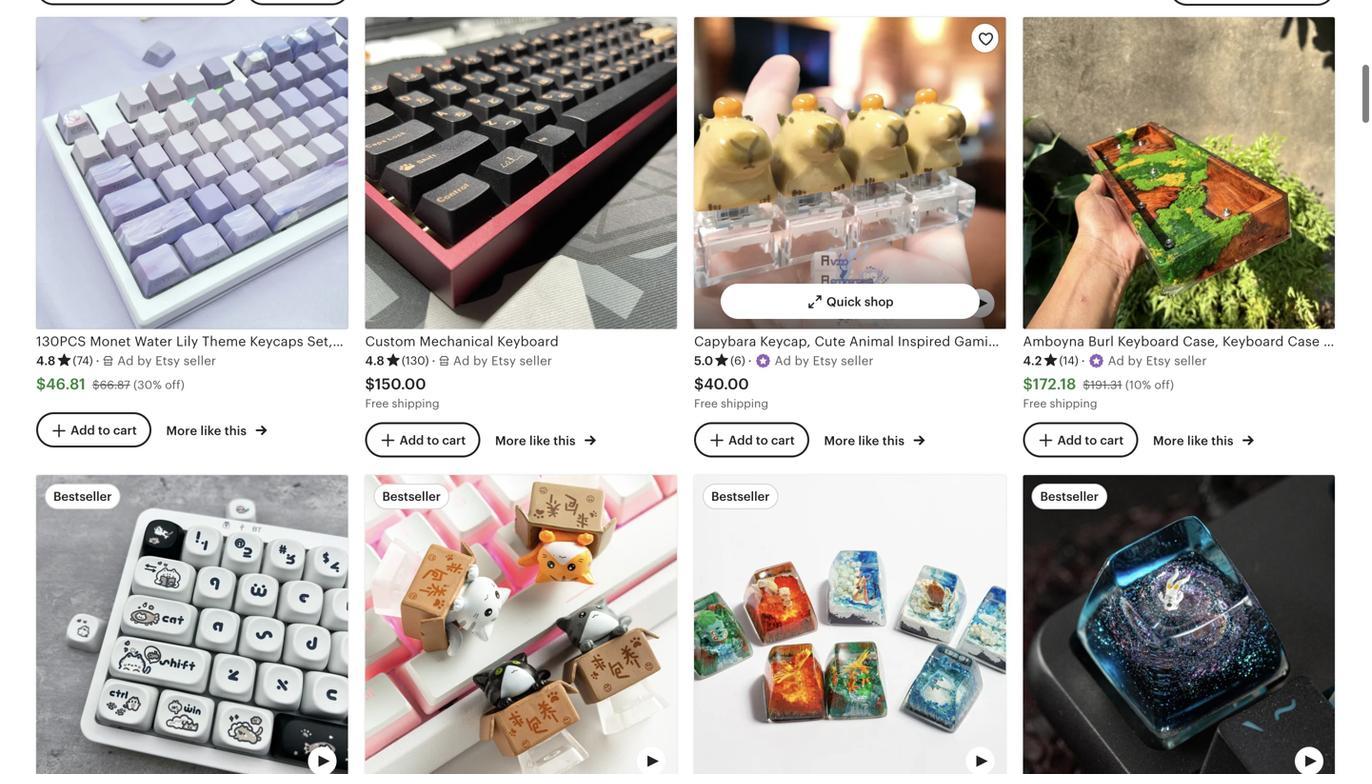 Task type: locate. For each thing, give the bounding box(es) containing it.
shop
[[207, 295, 236, 309], [536, 295, 565, 309], [865, 295, 894, 309], [1194, 295, 1223, 309], [207, 753, 236, 767], [536, 753, 565, 767], [865, 753, 894, 767], [1194, 753, 1223, 767]]

capybara keycap, cute animal inspired gaming keyboard cap, orange rabbit duck capybara keycaps, custom handmade artisan cherry mx keycap image
[[694, 17, 1006, 329]]

1 horizontal spatial off)
[[1155, 378, 1174, 391]]

off) inside $ 172.18 $ 191.31 (10% off) free shipping
[[1155, 378, 1174, 391]]

more like this
[[166, 424, 250, 438], [495, 434, 579, 448], [824, 434, 908, 448], [1153, 434, 1237, 448]]

2 bestseller link from the left
[[365, 475, 677, 774]]

add down $ 172.18 $ 191.31 (10% off) free shipping
[[1058, 433, 1082, 448]]

1 horizontal spatial shipping
[[721, 397, 768, 410]]

shipping down 150.00
[[392, 397, 439, 410]]

$ 150.00 free shipping
[[365, 376, 439, 410]]

$
[[36, 376, 46, 393], [365, 376, 375, 393], [694, 376, 704, 393], [1023, 376, 1033, 393], [92, 378, 100, 391], [1083, 378, 1091, 391]]

4 product video element from the left
[[1023, 475, 1335, 774]]

0 horizontal spatial free
[[365, 397, 389, 410]]

2 shipping from the left
[[721, 397, 768, 410]]

free inside $ 172.18 $ 191.31 (10% off) free shipping
[[1023, 397, 1047, 410]]

free down 40.00
[[694, 397, 718, 410]]

60,
[[1324, 334, 1345, 349]]

add to cart down the $ 40.00 free shipping
[[729, 433, 795, 448]]

$ for 150.00
[[365, 376, 375, 393]]

cute cat keycaps, backlit kitty keycap , kitty resin artisan keycap for mechanical keyboard, kitten in box keycap, cute kitty keycap, gifts image
[[365, 475, 677, 774]]

· right (14)
[[1082, 354, 1085, 368]]

2 keyboard from the left
[[1118, 334, 1179, 349]]

to down $ 150.00 free shipping
[[427, 433, 439, 448]]

0 horizontal spatial shipping
[[392, 397, 439, 410]]

add down the $ 40.00 free shipping
[[729, 433, 753, 448]]

1 bestseller from the left
[[53, 489, 112, 504]]

2 free from the left
[[694, 397, 718, 410]]

add
[[71, 423, 95, 438], [400, 433, 424, 448], [729, 433, 753, 448], [1058, 433, 1082, 448]]

add to cart button down $ 150.00 free shipping
[[365, 422, 480, 458]]

add to cart button for 172.18
[[1023, 422, 1138, 458]]

amboyna
[[1023, 334, 1085, 349]]

bestseller link
[[36, 475, 348, 774], [365, 475, 677, 774], [694, 475, 1006, 774], [1023, 475, 1335, 774]]

1 keyboard from the left
[[497, 334, 559, 349]]

to down $ 172.18 $ 191.31 (10% off) free shipping
[[1085, 433, 1097, 448]]

quick shop
[[169, 295, 236, 309], [498, 295, 565, 309], [827, 295, 894, 309], [1156, 295, 1223, 309], [169, 753, 236, 767], [498, 753, 565, 767], [827, 753, 894, 767], [1156, 753, 1223, 767]]

1 shipping from the left
[[392, 397, 439, 410]]

4.2
[[1023, 354, 1042, 368]]

4.8 for (130)
[[365, 354, 385, 368]]

1 4.8 from the left
[[36, 354, 56, 368]]

this for 172.18
[[1212, 434, 1234, 448]]

46.81
[[46, 376, 86, 393]]

2 off) from the left
[[1155, 378, 1174, 391]]

(130)
[[402, 354, 429, 367]]

$ down (74)
[[92, 378, 100, 391]]

· right (130)
[[432, 354, 436, 368]]

2 horizontal spatial keyboard
[[1223, 334, 1284, 349]]

bestseller for custom pokemon artisan keycap, poke esc resin keycap, pokemon spacebar resin handmade keycap, pokemon character custom keycap | gift for dad "image"
[[711, 489, 770, 504]]

to
[[98, 423, 110, 438], [427, 433, 439, 448], [756, 433, 768, 448], [1085, 433, 1097, 448]]

· right (6)
[[748, 354, 752, 368]]

66.87
[[100, 378, 130, 391]]

keyboard for 172.18
[[1118, 334, 1179, 349]]

like
[[200, 424, 221, 438], [529, 434, 550, 448], [858, 434, 879, 448], [1187, 434, 1208, 448]]

free inside the $ 40.00 free shipping
[[694, 397, 718, 410]]

this for 40.00
[[883, 434, 905, 448]]

add to cart down $ 172.18 $ 191.31 (10% off) free shipping
[[1058, 433, 1124, 448]]

case
[[1288, 334, 1320, 349]]

· for 172.18
[[1082, 354, 1085, 368]]

3 free from the left
[[1023, 397, 1047, 410]]

0 horizontal spatial off)
[[165, 378, 185, 391]]

shipping down 172.18 on the right of the page
[[1050, 397, 1098, 410]]

$ down 5.0
[[694, 376, 704, 393]]

more
[[166, 424, 197, 438], [495, 434, 526, 448], [824, 434, 855, 448], [1153, 434, 1184, 448]]

0 horizontal spatial 4.8
[[36, 354, 56, 368]]

shipping inside the $ 40.00 free shipping
[[721, 397, 768, 410]]

2 product video element from the left
[[365, 475, 677, 774]]

add to cart button down the $ 40.00 free shipping
[[694, 422, 809, 458]]

quick shop button
[[134, 284, 250, 319], [463, 284, 579, 319], [712, 284, 988, 319], [1121, 284, 1237, 319], [134, 742, 250, 774], [463, 742, 579, 774], [792, 742, 908, 774], [1121, 742, 1237, 774]]

off) inside $ 46.81 $ 66.87 (30% off)
[[165, 378, 185, 391]]

· for 150.00
[[432, 354, 436, 368]]

like for 172.18
[[1187, 434, 1208, 448]]

3 bestseller from the left
[[711, 489, 770, 504]]

custom mechanical keyboard image
[[365, 17, 677, 329]]

to down the $ 40.00 free shipping
[[756, 433, 768, 448]]

(30%
[[133, 378, 162, 391]]

shipping for 40.00
[[721, 397, 768, 410]]

add to cart button
[[36, 413, 151, 448], [365, 422, 480, 458], [694, 422, 809, 458], [1023, 422, 1138, 458]]

cus
[[1349, 334, 1371, 349]]

2 horizontal spatial shipping
[[1050, 397, 1098, 410]]

burl
[[1088, 334, 1114, 349]]

product video element for 1st bestseller link
[[36, 475, 348, 774]]

interstellar resin keycap, interstellar diamond sa keycap, gravity in interstellar space, galaxy keycap, astronaut resin keycap, gifts idea image
[[1023, 475, 1335, 774]]

4.8 down custom
[[365, 354, 385, 368]]

more like this for 172.18
[[1153, 434, 1237, 448]]

$ inside the $ 40.00 free shipping
[[694, 376, 704, 393]]

to for 172.18
[[1085, 433, 1097, 448]]

amboyna burl keyboard case, keyboard case 60, custom keyboard case, wooden case 65 image
[[1023, 17, 1335, 329]]

(74)
[[73, 354, 93, 367]]

free down 150.00
[[365, 397, 389, 410]]

more like this link
[[166, 420, 267, 440], [495, 430, 596, 450], [824, 430, 925, 450], [1153, 430, 1254, 450]]

4 bestseller from the left
[[1040, 489, 1099, 504]]

1 horizontal spatial free
[[694, 397, 718, 410]]

4.8 up 46.81
[[36, 354, 56, 368]]

product video element for second bestseller link from right
[[694, 475, 1006, 774]]

keyboard up (10%
[[1118, 334, 1179, 349]]

4.8
[[36, 354, 56, 368], [365, 354, 385, 368]]

keyboard
[[497, 334, 559, 349], [1118, 334, 1179, 349], [1223, 334, 1284, 349]]

keyboard left case on the right of page
[[1223, 334, 1284, 349]]

1 product video element from the left
[[36, 475, 348, 774]]

custom mechanical keyboard
[[365, 334, 559, 349]]

2 horizontal spatial free
[[1023, 397, 1047, 410]]

more like this link for 172.18
[[1153, 430, 1254, 450]]

0 horizontal spatial keyboard
[[497, 334, 559, 349]]

$ down custom
[[365, 376, 375, 393]]

quick
[[169, 295, 204, 309], [498, 295, 533, 309], [827, 295, 862, 309], [1156, 295, 1191, 309], [169, 753, 204, 767], [498, 753, 533, 767], [827, 753, 862, 767], [1156, 753, 1191, 767]]

product video element
[[36, 475, 348, 774], [365, 475, 677, 774], [694, 475, 1006, 774], [1023, 475, 1335, 774]]

$ for 40.00
[[694, 376, 704, 393]]

2 4.8 from the left
[[365, 354, 385, 368]]

shipping
[[392, 397, 439, 410], [721, 397, 768, 410], [1050, 397, 1098, 410]]

1 horizontal spatial keyboard
[[1118, 334, 1179, 349]]

bestseller
[[53, 489, 112, 504], [382, 489, 441, 504], [711, 489, 770, 504], [1040, 489, 1099, 504]]

case,
[[1183, 334, 1219, 349]]

free
[[365, 397, 389, 410], [694, 397, 718, 410], [1023, 397, 1047, 410]]

· right (74)
[[96, 354, 100, 368]]

add down $ 150.00 free shipping
[[400, 433, 424, 448]]

1 bestseller link from the left
[[36, 475, 348, 774]]

4 · from the left
[[1082, 354, 1085, 368]]

shipping inside $ 150.00 free shipping
[[392, 397, 439, 410]]

2 bestseller from the left
[[382, 489, 441, 504]]

off)
[[165, 378, 185, 391], [1155, 378, 1174, 391]]

shipping down 40.00
[[721, 397, 768, 410]]

$ down '4.2' on the right top of page
[[1023, 376, 1033, 393]]

product video element for third bestseller link from right
[[365, 475, 677, 774]]

1 off) from the left
[[165, 378, 185, 391]]

keyboard right mechanical
[[497, 334, 559, 349]]

150.00
[[375, 376, 426, 393]]

custom
[[365, 334, 416, 349]]

more like this for 150.00
[[495, 434, 579, 448]]

cart for 150.00
[[442, 433, 466, 448]]

like for 150.00
[[529, 434, 550, 448]]

off) right (30%
[[165, 378, 185, 391]]

add to cart button down $ 172.18 $ 191.31 (10% off) free shipping
[[1023, 422, 1138, 458]]

add for 172.18
[[1058, 433, 1082, 448]]

more for 172.18
[[1153, 434, 1184, 448]]

3 product video element from the left
[[694, 475, 1006, 774]]

$ left 66.87
[[36, 376, 46, 393]]

$ right 172.18 on the right of the page
[[1083, 378, 1091, 391]]

$ for 46.81
[[36, 376, 46, 393]]

$ inside $ 150.00 free shipping
[[365, 376, 375, 393]]

add to cart
[[71, 423, 137, 438], [400, 433, 466, 448], [729, 433, 795, 448], [1058, 433, 1124, 448]]

3 · from the left
[[748, 354, 752, 368]]

off) for 46.81
[[165, 378, 185, 391]]

1 free from the left
[[365, 397, 389, 410]]

· for 40.00
[[748, 354, 752, 368]]

$ inside $ 46.81 $ 66.87 (30% off)
[[92, 378, 100, 391]]

2 · from the left
[[432, 354, 436, 368]]

3 shipping from the left
[[1050, 397, 1098, 410]]

free inside $ 150.00 free shipping
[[365, 397, 389, 410]]

add to cart down $ 150.00 free shipping
[[400, 433, 466, 448]]

free down 172.18 on the right of the page
[[1023, 397, 1047, 410]]

5.0
[[694, 354, 713, 368]]

cart
[[113, 423, 137, 438], [442, 433, 466, 448], [771, 433, 795, 448], [1100, 433, 1124, 448]]

1 horizontal spatial 4.8
[[365, 354, 385, 368]]

40.00
[[704, 376, 749, 393]]

this
[[225, 424, 247, 438], [554, 434, 576, 448], [883, 434, 905, 448], [1212, 434, 1234, 448]]

$ 46.81 $ 66.87 (30% off)
[[36, 376, 185, 393]]

·
[[96, 354, 100, 368], [432, 354, 436, 368], [748, 354, 752, 368], [1082, 354, 1085, 368]]

off) right (10%
[[1155, 378, 1174, 391]]



Task type: vqa. For each thing, say whether or not it's contained in the screenshot.
Policies
no



Task type: describe. For each thing, give the bounding box(es) containing it.
add to cart button down $ 46.81 $ 66.87 (30% off)
[[36, 413, 151, 448]]

keyboard for 150.00
[[497, 334, 559, 349]]

add to cart for 172.18
[[1058, 433, 1124, 448]]

(14)
[[1059, 354, 1079, 367]]

cart for 40.00
[[771, 433, 795, 448]]

to for 40.00
[[756, 433, 768, 448]]

add to cart down $ 46.81 $ 66.87 (30% off)
[[71, 423, 137, 438]]

more for 150.00
[[495, 434, 526, 448]]

bestseller for interstellar resin keycap, interstellar diamond sa keycap, gravity in interstellar space, galaxy keycap, astronaut resin keycap, gifts idea image
[[1040, 489, 1099, 504]]

1 · from the left
[[96, 354, 100, 368]]

130pcs monet water lily theme keycaps set,purple keycap,side print translucent keycap,cherry keycaps,pbt keycap,mechanical keyboard keycap image
[[36, 17, 348, 329]]

add down 46.81
[[71, 423, 95, 438]]

$ 172.18 $ 191.31 (10% off) free shipping
[[1023, 376, 1174, 410]]

add to cart button for 150.00
[[365, 422, 480, 458]]

free for 40.00
[[694, 397, 718, 410]]

3 bestseller link from the left
[[694, 475, 1006, 774]]

more like this for 40.00
[[824, 434, 908, 448]]

happy kitten keycap set, moa profile, cute art, pbt, cherry mx stem, dye-sub legends image
[[36, 475, 348, 774]]

more like this link for 150.00
[[495, 430, 596, 450]]

172.18
[[1033, 376, 1076, 393]]

to down $ 46.81 $ 66.87 (30% off)
[[98, 423, 110, 438]]

add for 150.00
[[400, 433, 424, 448]]

shipping for 150.00
[[392, 397, 439, 410]]

$ for 172.18
[[1023, 376, 1033, 393]]

off) for 172.18
[[1155, 378, 1174, 391]]

mechanical
[[420, 334, 494, 349]]

custom pokemon artisan keycap, poke esc resin keycap, pokemon spacebar resin handmade keycap, pokemon character custom keycap | gift for dad image
[[694, 475, 1006, 774]]

4.8 for (74)
[[36, 354, 56, 368]]

add to cart button for 40.00
[[694, 422, 809, 458]]

4 bestseller link from the left
[[1023, 475, 1335, 774]]

like for 40.00
[[858, 434, 879, 448]]

$ 40.00 free shipping
[[694, 376, 768, 410]]

bestseller for "happy kitten keycap set, moa profile, cute art, pbt, cherry mx stem, dye-sub legends" image
[[53, 489, 112, 504]]

cart for 172.18
[[1100, 433, 1124, 448]]

3 keyboard from the left
[[1223, 334, 1284, 349]]

bestseller for cute cat keycaps, backlit kitty keycap , kitty resin artisan keycap for mechanical keyboard, kitten in box keycap, cute kitty keycap, gifts image
[[382, 489, 441, 504]]

add to cart for 150.00
[[400, 433, 466, 448]]

free for 150.00
[[365, 397, 389, 410]]

add for 40.00
[[729, 433, 753, 448]]

product video element for 1st bestseller link from right
[[1023, 475, 1335, 774]]

add to cart for 40.00
[[729, 433, 795, 448]]

(6)
[[731, 354, 745, 367]]

more for 40.00
[[824, 434, 855, 448]]

more like this link for 40.00
[[824, 430, 925, 450]]

(10%
[[1125, 378, 1151, 391]]

this for 150.00
[[554, 434, 576, 448]]

to for 150.00
[[427, 433, 439, 448]]

shipping inside $ 172.18 $ 191.31 (10% off) free shipping
[[1050, 397, 1098, 410]]

191.31
[[1091, 378, 1122, 391]]

amboyna burl keyboard case, keyboard case 60, cus
[[1023, 334, 1371, 349]]



